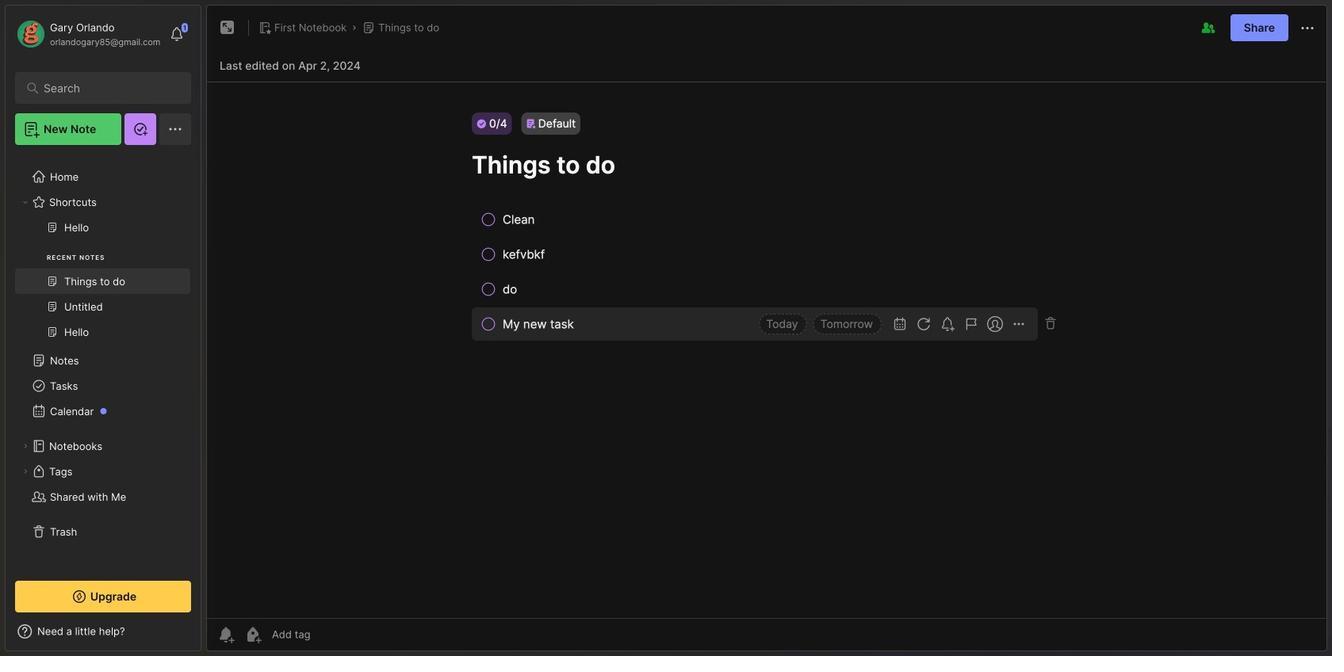 Task type: locate. For each thing, give the bounding box(es) containing it.
none search field inside main element
[[44, 79, 170, 98]]

None search field
[[44, 79, 170, 98]]

Note Editor text field
[[207, 82, 1327, 619]]

WHAT'S NEW field
[[6, 619, 201, 645]]

More actions field
[[1298, 18, 1317, 38]]

tree
[[6, 155, 201, 567]]

group
[[15, 215, 190, 354]]

main element
[[0, 0, 206, 657]]

add tag image
[[243, 626, 262, 645]]

Account field
[[15, 18, 160, 50]]

add a reminder image
[[216, 626, 236, 645]]



Task type: vqa. For each thing, say whether or not it's contained in the screenshot.
changes
no



Task type: describe. For each thing, give the bounding box(es) containing it.
expand notebooks image
[[21, 442, 30, 451]]

more actions image
[[1298, 19, 1317, 38]]

expand note image
[[218, 18, 237, 37]]

expand tags image
[[21, 467, 30, 477]]

Search text field
[[44, 81, 170, 96]]

click to collapse image
[[200, 627, 212, 646]]

note window element
[[206, 5, 1327, 656]]

tree inside main element
[[6, 155, 201, 567]]

Add tag field
[[270, 628, 389, 642]]

group inside tree
[[15, 215, 190, 354]]



